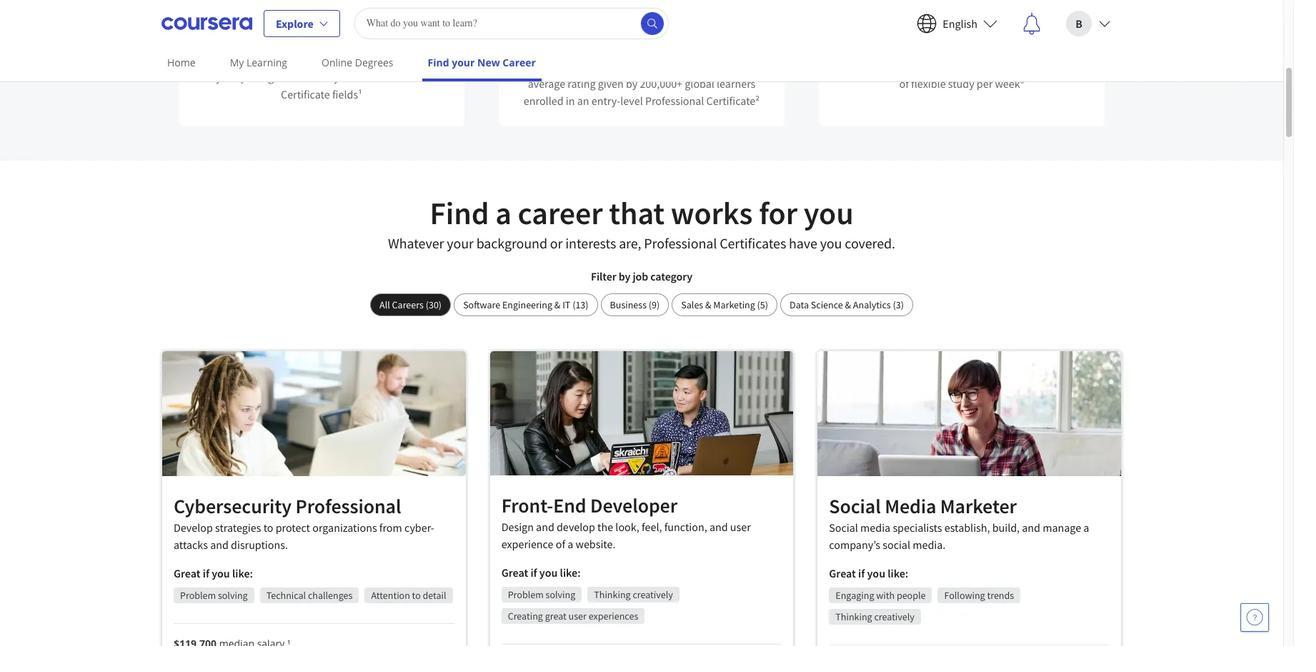 Task type: locate. For each thing, give the bounding box(es) containing it.
new
[[570, 0, 590, 4]]

great if you like: down experience
[[502, 566, 581, 580]]

professional down the 200,000+
[[645, 94, 704, 108]]

and down 'world'
[[652, 6, 670, 21]]

1 horizontal spatial problem
[[508, 589, 544, 602]]

0 vertical spatial thinking
[[594, 589, 631, 602]]

0 horizontal spatial the
[[598, 520, 613, 535]]

a inside front-end developer design and develop the look, feel, function, and user experience of a website.
[[568, 537, 573, 552]]

in inside the average rating given by 200,000+ global learners enrolled in an entry-level professional certificate²
[[566, 94, 575, 108]]

cybersecurity
[[174, 494, 292, 520]]

2 horizontal spatial to
[[619, 0, 629, 4]]

for
[[759, 194, 798, 233]]

you right have
[[820, 234, 842, 252]]

level down online degrees
[[343, 70, 365, 84]]

cybersecurity analyst image
[[162, 352, 466, 477]]

you
[[804, 194, 854, 233], [820, 234, 842, 252], [540, 566, 558, 580], [867, 567, 886, 581], [212, 567, 230, 581]]

2,284,150
[[298, 53, 345, 67]]

english
[[943, 16, 978, 30]]

2 horizontal spatial like:
[[888, 567, 909, 581]]

thinking down engaging on the bottom right of the page
[[836, 611, 872, 624]]

user inside front-end developer design and develop the look, feel, function, and user experience of a website.
[[730, 520, 751, 535]]

1 horizontal spatial thinking
[[836, 611, 872, 624]]

your left new
[[452, 56, 475, 69]]

in left an
[[566, 94, 575, 108]]

1 horizontal spatial great if you like:
[[502, 566, 581, 580]]

all careers (30)
[[380, 299, 442, 312]]

professional up category
[[644, 234, 717, 252]]

english button
[[906, 0, 1009, 46]]

marketing
[[714, 299, 755, 312]]

1 horizontal spatial in
[[951, 0, 960, 4]]

level inside 2,284,150 job openings across entry-level professional certificate fields¹
[[343, 70, 365, 84]]

the up the working
[[893, 0, 909, 4]]

None search field
[[354, 8, 669, 39]]

1 vertical spatial of
[[556, 537, 565, 552]]

2 vertical spatial to
[[412, 590, 421, 603]]

and right function,
[[710, 520, 728, 535]]

problem up the creating
[[508, 589, 544, 602]]

0 vertical spatial entry-
[[314, 70, 343, 84]]

great down attacks
[[174, 567, 201, 581]]

and up experience
[[536, 520, 555, 535]]

find for your
[[428, 56, 449, 69]]

technical
[[266, 590, 306, 603]]

problem solving down attacks
[[180, 590, 248, 603]]

0 vertical spatial creatively
[[633, 589, 673, 602]]

creatively
[[633, 589, 673, 602], [874, 611, 915, 624]]

2 horizontal spatial great
[[829, 567, 856, 581]]

0 horizontal spatial level
[[343, 70, 365, 84]]

job inside 2,284,150 job openings across entry-level professional certificate fields¹
[[217, 70, 232, 84]]

solving up great
[[546, 589, 576, 602]]

job.
[[999, 6, 1017, 21]]

1 vertical spatial find
[[430, 194, 489, 233]]

to
[[619, 0, 629, 4], [263, 521, 273, 535], [412, 590, 421, 603]]

average
[[528, 76, 565, 91]]

media
[[885, 494, 937, 519]]

1 horizontal spatial level
[[621, 94, 643, 108]]

you for cybersecurity professional
[[212, 567, 230, 581]]

0 horizontal spatial to
[[263, 521, 273, 535]]

problem down attacks
[[180, 590, 216, 603]]

problem for cybersecurity professional
[[180, 590, 216, 603]]

& right science
[[845, 299, 851, 312]]

great
[[502, 566, 528, 580], [829, 567, 856, 581], [174, 567, 201, 581]]

professional
[[368, 70, 426, 84], [645, 94, 704, 108], [644, 234, 717, 252], [296, 494, 401, 520]]

1 horizontal spatial of
[[900, 76, 909, 91]]

cyber-
[[405, 521, 434, 535]]

1 horizontal spatial the
[[751, 0, 767, 4]]

user right function,
[[730, 520, 751, 535]]

problem solving for front-end developer
[[508, 589, 576, 602]]

1 horizontal spatial entry-
[[592, 94, 621, 108]]

you down strategies
[[212, 567, 230, 581]]

creatively down with
[[874, 611, 915, 624]]

0 horizontal spatial problem
[[180, 590, 216, 603]]

entry- down given in the left of the page
[[592, 94, 621, 108]]

the inside front-end developer design and develop the look, feel, function, and user experience of a website.
[[598, 520, 613, 535]]

in up full-
[[951, 0, 960, 4]]

1 vertical spatial your
[[452, 56, 475, 69]]

0 vertical spatial your
[[546, 0, 568, 4]]

1 vertical spatial in
[[566, 94, 575, 108]]

0 horizontal spatial job
[[217, 70, 232, 84]]

thinking creatively down engaging with people
[[836, 611, 915, 624]]

to inside apply your new skills to real-world projects using the latest industry tools and techniques.
[[619, 0, 629, 4]]

to left detail
[[412, 590, 421, 603]]

complete the training in less than 6 months while working a full-time job.
[[844, 0, 1080, 21]]

engaging with people
[[836, 589, 926, 602]]

great if you like: for social
[[829, 567, 909, 581]]

& for data science & analytics (3)
[[845, 299, 851, 312]]

professional down the "degrees" at left top
[[368, 70, 426, 84]]

like: down website.
[[560, 566, 581, 580]]

training
[[911, 0, 948, 4]]

job up business (9) button
[[633, 269, 648, 284]]

level down given in the left of the page
[[621, 94, 643, 108]]

1 horizontal spatial like:
[[560, 566, 581, 580]]

level
[[343, 70, 365, 84], [621, 94, 643, 108]]

works
[[671, 194, 753, 233]]

specialists
[[893, 521, 942, 535]]

and down strategies
[[210, 538, 229, 553]]

1 vertical spatial creatively
[[874, 611, 915, 624]]

0 vertical spatial thinking creatively
[[594, 589, 673, 602]]

0 horizontal spatial like:
[[232, 567, 253, 581]]

0 horizontal spatial of
[[556, 537, 565, 552]]

social media marketer social media specialists establish, build, and manage a company's social media.
[[829, 494, 1090, 552]]

if down attacks
[[203, 567, 209, 581]]

and right build,
[[1022, 521, 1041, 535]]

great if you like: up engaging with people
[[829, 567, 909, 581]]

problem solving
[[508, 589, 576, 602], [180, 590, 248, 603]]

2 horizontal spatial if
[[858, 567, 865, 581]]

home
[[167, 56, 196, 69]]

real-
[[631, 0, 653, 4]]

Sales & Marketing (5) button
[[672, 294, 778, 317]]

the up website.
[[598, 520, 613, 535]]

2 horizontal spatial &
[[845, 299, 851, 312]]

0 vertical spatial by
[[626, 76, 638, 91]]

creatively up experiences
[[633, 589, 673, 602]]

whatever
[[388, 234, 444, 252]]

time
[[975, 6, 997, 21]]

website.
[[576, 537, 616, 552]]

design
[[502, 520, 534, 535]]

global
[[685, 76, 715, 91]]

entry- down online at the top left of page
[[314, 70, 343, 84]]

great up engaging on the bottom right of the page
[[829, 567, 856, 581]]

great if you like: down attacks
[[174, 567, 253, 581]]

your up latest
[[546, 0, 568, 4]]

0 vertical spatial social
[[829, 494, 881, 519]]

of flexible study per week³
[[900, 76, 1025, 91]]

function,
[[665, 520, 707, 535]]

your inside the find your new career link
[[452, 56, 475, 69]]

0 vertical spatial in
[[951, 0, 960, 4]]

1 horizontal spatial thinking creatively
[[836, 611, 915, 624]]

sales & marketing (5)
[[681, 299, 768, 312]]

of down develop
[[556, 537, 565, 552]]

1 horizontal spatial &
[[705, 299, 712, 312]]

find left new
[[428, 56, 449, 69]]

and inside apply your new skills to real-world projects using the latest industry tools and techniques.
[[652, 6, 670, 21]]

tools
[[626, 6, 650, 21]]

0 horizontal spatial thinking
[[594, 589, 631, 602]]

your inside find a career that works for you whatever your background or interests are, professional certificates have you covered.
[[447, 234, 474, 252]]

like: up with
[[888, 567, 909, 581]]

establish,
[[945, 521, 990, 535]]

professional up the organizations
[[296, 494, 401, 520]]

2 horizontal spatial the
[[893, 0, 909, 4]]

technical challenges
[[266, 590, 353, 603]]

0 vertical spatial find
[[428, 56, 449, 69]]

like: for end
[[560, 566, 581, 580]]

1 horizontal spatial if
[[531, 566, 537, 580]]

like: down disruptions.
[[232, 567, 253, 581]]

your
[[546, 0, 568, 4], [452, 56, 475, 69], [447, 234, 474, 252]]

if up engaging on the bottom right of the page
[[858, 567, 865, 581]]

by inside the average rating given by 200,000+ global learners enrolled in an entry-level professional certificate²
[[626, 76, 638, 91]]

great down experience
[[502, 566, 528, 580]]

challenges
[[308, 590, 353, 603]]

the right the using at right top
[[751, 0, 767, 4]]

your right whatever
[[447, 234, 474, 252]]

1 horizontal spatial solving
[[546, 589, 576, 602]]

are,
[[619, 234, 641, 252]]

option group
[[370, 294, 913, 317]]

develop
[[174, 521, 213, 535]]

while
[[1054, 0, 1080, 4]]

career
[[518, 194, 603, 233]]

online degrees
[[322, 56, 394, 69]]

develop
[[557, 520, 595, 535]]

2 social from the top
[[829, 521, 858, 535]]

your for apply
[[546, 0, 568, 4]]

social up media
[[829, 494, 881, 519]]

& for software engineering & it (13)
[[555, 299, 561, 312]]

problem solving up great
[[508, 589, 576, 602]]

1 horizontal spatial to
[[412, 590, 421, 603]]

0 horizontal spatial entry-
[[314, 70, 343, 84]]

1 vertical spatial entry-
[[592, 94, 621, 108]]

you down experience
[[540, 566, 558, 580]]

disruptions.
[[231, 538, 288, 553]]

you for social media marketer
[[867, 567, 886, 581]]

the
[[751, 0, 767, 4], [893, 0, 909, 4], [598, 520, 613, 535]]

by right filter
[[619, 269, 631, 284]]

0 horizontal spatial great if you like:
[[174, 567, 253, 581]]

thinking creatively
[[594, 589, 673, 602], [836, 611, 915, 624]]

a down develop
[[568, 537, 573, 552]]

full-
[[956, 6, 975, 21]]

3 & from the left
[[845, 299, 851, 312]]

1 horizontal spatial great
[[502, 566, 528, 580]]

user right great
[[569, 610, 587, 623]]

and
[[652, 6, 670, 21], [536, 520, 555, 535], [710, 520, 728, 535], [1022, 521, 1041, 535], [210, 538, 229, 553]]

professional inside 2,284,150 job openings across entry-level professional certificate fields¹
[[368, 70, 426, 84]]

to up disruptions.
[[263, 521, 273, 535]]

an
[[577, 94, 589, 108]]

of left flexible
[[900, 76, 909, 91]]

projects
[[682, 0, 721, 4]]

to inside cybersecurity professional develop strategies to protect organizations from cyber- attacks and disruptions.
[[263, 521, 273, 535]]

2 & from the left
[[705, 299, 712, 312]]

people
[[897, 589, 926, 602]]

my
[[230, 56, 244, 69]]

you up engaging with people
[[867, 567, 886, 581]]

by right given in the left of the page
[[626, 76, 638, 91]]

b button
[[1055, 0, 1122, 46]]

thinking creatively up experiences
[[594, 589, 673, 602]]

1 horizontal spatial creatively
[[874, 611, 915, 624]]

0 vertical spatial level
[[343, 70, 365, 84]]

the inside complete the training in less than 6 months while working a full-time job.
[[893, 0, 909, 4]]

find up whatever
[[430, 194, 489, 233]]

1 horizontal spatial job
[[633, 269, 648, 284]]

social up company's
[[829, 521, 858, 535]]

if for front-
[[531, 566, 537, 580]]

1 & from the left
[[555, 299, 561, 312]]

end
[[553, 493, 586, 519]]

& right sales
[[705, 299, 712, 312]]

0 horizontal spatial user
[[569, 610, 587, 623]]

job down my
[[217, 70, 232, 84]]

solving left the technical
[[218, 590, 248, 603]]

a left full-
[[948, 6, 954, 21]]

1 horizontal spatial user
[[730, 520, 751, 535]]

of inside front-end developer design and develop the look, feel, function, and user experience of a website.
[[556, 537, 565, 552]]

0 vertical spatial of
[[900, 76, 909, 91]]

if down experience
[[531, 566, 537, 580]]

1 vertical spatial social
[[829, 521, 858, 535]]

thinking up experiences
[[594, 589, 631, 602]]

0 horizontal spatial in
[[566, 94, 575, 108]]

you up have
[[804, 194, 854, 233]]

to left "real-"
[[619, 0, 629, 4]]

in inside complete the training in less than 6 months while working a full-time job.
[[951, 0, 960, 4]]

0 vertical spatial user
[[730, 520, 751, 535]]

1 vertical spatial thinking creatively
[[836, 611, 915, 624]]

1 vertical spatial level
[[621, 94, 643, 108]]

1 horizontal spatial problem solving
[[508, 589, 576, 602]]

by
[[626, 76, 638, 91], [619, 269, 631, 284]]

0 vertical spatial job
[[217, 70, 232, 84]]

0 horizontal spatial solving
[[218, 590, 248, 603]]

techniques.
[[673, 6, 728, 21]]

find
[[428, 56, 449, 69], [430, 194, 489, 233]]

0 horizontal spatial &
[[555, 299, 561, 312]]

feel,
[[642, 520, 662, 535]]

media.
[[913, 538, 946, 552]]

find inside find a career that works for you whatever your background or interests are, professional certificates have you covered.
[[430, 194, 489, 233]]

find your new career
[[428, 56, 536, 69]]

your inside apply your new skills to real-world projects using the latest industry tools and techniques.
[[546, 0, 568, 4]]

2 vertical spatial your
[[447, 234, 474, 252]]

in
[[951, 0, 960, 4], [566, 94, 575, 108]]

rating
[[568, 76, 596, 91]]

a right manage
[[1084, 521, 1090, 535]]

problem for front-end developer
[[508, 589, 544, 602]]

great if you like:
[[502, 566, 581, 580], [829, 567, 909, 581], [174, 567, 253, 581]]

apply your new skills to real-world projects using the latest industry tools and techniques.
[[517, 0, 767, 21]]

like: for media
[[888, 567, 909, 581]]

your for find
[[452, 56, 475, 69]]

2 horizontal spatial great if you like:
[[829, 567, 909, 581]]

a up background
[[495, 194, 512, 233]]

2,284,150 job openings across entry-level professional certificate fields¹
[[217, 53, 426, 101]]

0 horizontal spatial problem solving
[[180, 590, 248, 603]]

& left it
[[555, 299, 561, 312]]

0 vertical spatial to
[[619, 0, 629, 4]]

1 vertical spatial to
[[263, 521, 273, 535]]

openings
[[234, 70, 279, 84]]

fields¹
[[332, 87, 362, 101]]



Task type: describe. For each thing, give the bounding box(es) containing it.
business
[[610, 299, 647, 312]]

covered.
[[845, 234, 896, 252]]

complete
[[844, 0, 891, 4]]

home link
[[162, 46, 201, 79]]

strategies
[[215, 521, 261, 535]]

solving for cybersecurity professional
[[218, 590, 248, 603]]

Software Engineering & IT (13) button
[[454, 294, 598, 317]]

my learning
[[230, 56, 287, 69]]

filter by job category
[[591, 269, 693, 284]]

manage
[[1043, 521, 1082, 535]]

social media marketer image
[[818, 352, 1121, 476]]

attacks
[[174, 538, 208, 553]]

problem solving for cybersecurity professional
[[180, 590, 248, 603]]

online
[[322, 56, 352, 69]]

great if you like: for front-
[[502, 566, 581, 580]]

study
[[948, 76, 975, 91]]

great for social
[[829, 567, 856, 581]]

degrees
[[355, 56, 394, 69]]

software
[[463, 299, 500, 312]]

learning
[[247, 56, 287, 69]]

if for social
[[858, 567, 865, 581]]

experience
[[502, 537, 554, 552]]

across
[[281, 70, 311, 84]]

Business (9) button
[[601, 294, 669, 317]]

online degrees link
[[316, 46, 399, 79]]

coursera image
[[162, 12, 252, 35]]

0 horizontal spatial thinking creatively
[[594, 589, 673, 602]]

explore button
[[264, 10, 340, 37]]

to for your
[[619, 0, 629, 4]]

entry- inside the average rating given by 200,000+ global learners enrolled in an entry-level professional certificate²
[[592, 94, 621, 108]]

given
[[598, 76, 624, 91]]

great for front-
[[502, 566, 528, 580]]

0 horizontal spatial creatively
[[633, 589, 673, 602]]

to for professional
[[263, 521, 273, 535]]

company's
[[829, 538, 881, 552]]

1 vertical spatial thinking
[[836, 611, 872, 624]]

have
[[789, 234, 818, 252]]

attention
[[371, 590, 410, 603]]

career
[[503, 56, 536, 69]]

1 vertical spatial by
[[619, 269, 631, 284]]

engineering
[[502, 299, 553, 312]]

entry- inside 2,284,150 job openings across entry-level professional certificate fields¹
[[314, 70, 343, 84]]

1 social from the top
[[829, 494, 881, 519]]

help center image
[[1247, 610, 1264, 627]]

solving for front-end developer
[[546, 589, 576, 602]]

200,000+
[[640, 76, 683, 91]]

find for a
[[430, 194, 489, 233]]

than
[[982, 0, 1005, 4]]

find your new career link
[[422, 46, 542, 81]]

world
[[652, 0, 680, 4]]

All Careers (30) button
[[370, 294, 451, 317]]

option group containing all careers (30)
[[370, 294, 913, 317]]

apply
[[517, 0, 544, 4]]

interests
[[566, 234, 616, 252]]

attention to detail
[[371, 590, 446, 603]]

following
[[945, 589, 985, 602]]

0 horizontal spatial great
[[174, 567, 201, 581]]

1 vertical spatial user
[[569, 610, 587, 623]]

media
[[861, 521, 891, 535]]

b
[[1076, 16, 1083, 30]]

detail
[[423, 590, 446, 603]]

data science & analytics (3)
[[790, 299, 904, 312]]

front-
[[502, 493, 553, 519]]

new
[[477, 56, 500, 69]]

0 horizontal spatial if
[[203, 567, 209, 581]]

background
[[476, 234, 547, 252]]

(30)
[[426, 299, 442, 312]]

the inside apply your new skills to real-world projects using the latest industry tools and techniques.
[[751, 0, 767, 4]]

less
[[962, 0, 980, 4]]

front-end developer design and develop the look, feel, function, and user experience of a website.
[[502, 493, 751, 552]]

using
[[723, 0, 749, 4]]

week³
[[995, 76, 1025, 91]]

a inside the social media marketer social media specialists establish, build, and manage a company's social media.
[[1084, 521, 1090, 535]]

look,
[[616, 520, 640, 535]]

you for front-end developer
[[540, 566, 558, 580]]

that
[[609, 194, 665, 233]]

professional inside the average rating given by 200,000+ global learners enrolled in an entry-level professional certificate²
[[645, 94, 704, 108]]

category
[[651, 269, 693, 284]]

a inside find a career that works for you whatever your background or interests are, professional certificates have you covered.
[[495, 194, 512, 233]]

it
[[563, 299, 571, 312]]

professional inside cybersecurity professional develop strategies to protect organizations from cyber- attacks and disruptions.
[[296, 494, 401, 520]]

build,
[[993, 521, 1020, 535]]

business (9)
[[610, 299, 660, 312]]

6
[[1007, 0, 1013, 4]]

creating great user experiences
[[508, 610, 638, 623]]

per
[[977, 76, 993, 91]]

level inside the average rating given by 200,000+ global learners enrolled in an entry-level professional certificate²
[[621, 94, 643, 108]]

creating
[[508, 610, 543, 623]]

Data Science & Analytics (3) button
[[781, 294, 913, 317]]

find a career that works for you whatever your background or interests are, professional certificates have you covered.
[[388, 194, 896, 252]]

filter
[[591, 269, 617, 284]]

certificates
[[720, 234, 786, 252]]

developer
[[590, 493, 678, 519]]

What do you want to learn? text field
[[354, 8, 669, 39]]

organizations
[[313, 521, 377, 535]]

professional inside find a career that works for you whatever your background or interests are, professional certificates have you covered.
[[644, 234, 717, 252]]

learners
[[717, 76, 756, 91]]

1 vertical spatial job
[[633, 269, 648, 284]]

sales
[[681, 299, 703, 312]]

my learning link
[[224, 46, 293, 79]]

and inside cybersecurity professional develop strategies to protect organizations from cyber- attacks and disruptions.
[[210, 538, 229, 553]]

and inside the social media marketer social media specialists establish, build, and manage a company's social media.
[[1022, 521, 1041, 535]]

cybersecurity professional develop strategies to protect organizations from cyber- attacks and disruptions.
[[174, 494, 434, 553]]

explore
[[276, 16, 314, 30]]

a inside complete the training in less than 6 months while working a full-time job.
[[948, 6, 954, 21]]

flexible
[[911, 76, 946, 91]]

months
[[1015, 0, 1052, 4]]



Task type: vqa. For each thing, say whether or not it's contained in the screenshot.
'Save Money' image
no



